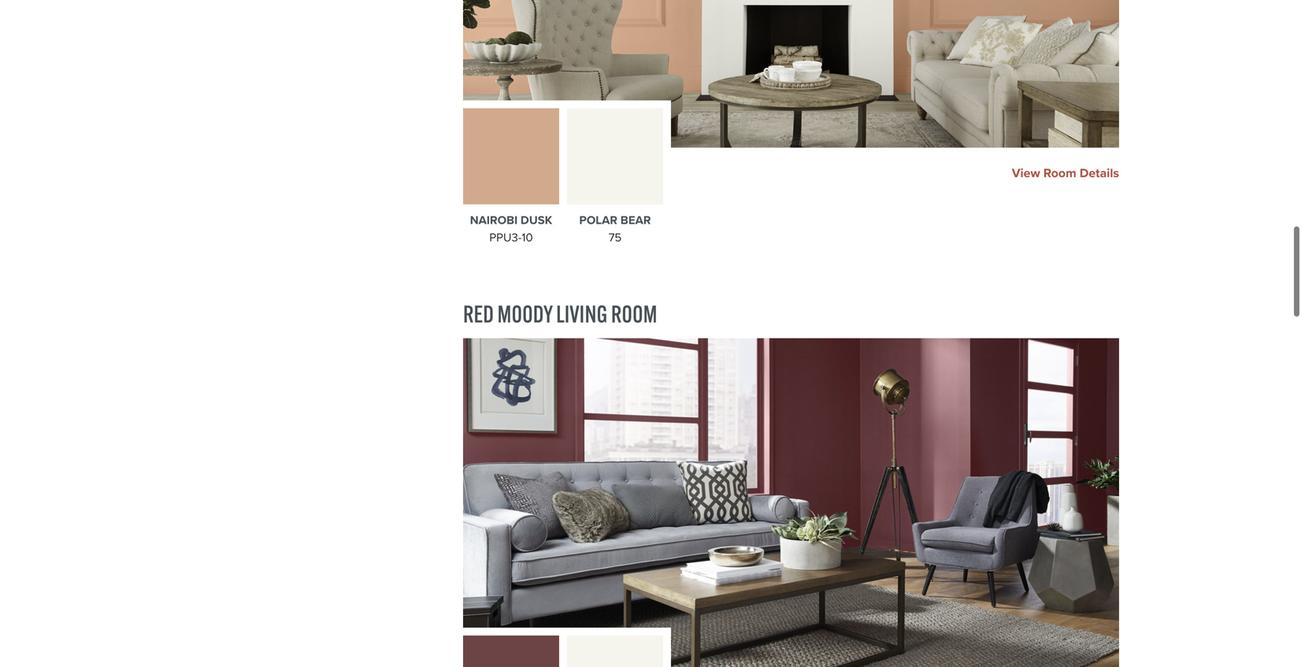 Task type: locate. For each thing, give the bounding box(es) containing it.
orange classic cheerful & friendly living room image
[[463, 0, 1119, 148]]

0 horizontal spatial room
[[611, 299, 657, 329]]

dusk
[[521, 212, 552, 229]]

moody
[[497, 299, 553, 329]]

0 vertical spatial room
[[1044, 164, 1076, 182]]

room right living
[[611, 299, 657, 329]]

living
[[556, 299, 608, 329]]

polar bear 75
[[579, 212, 651, 246]]

75
[[609, 229, 622, 246]]

nairobi
[[470, 212, 518, 229]]

room right view
[[1044, 164, 1076, 182]]

room
[[1044, 164, 1076, 182], [611, 299, 657, 329]]

red moody living room
[[463, 299, 657, 329]]

1 horizontal spatial room
[[1044, 164, 1076, 182]]

view room details link
[[1012, 164, 1119, 182]]



Task type: vqa. For each thing, say whether or not it's contained in the screenshot.
View Room Details
yes



Task type: describe. For each thing, give the bounding box(es) containing it.
10
[[522, 229, 533, 246]]

ppu3-
[[489, 229, 522, 246]]

view
[[1012, 164, 1040, 182]]

view room details
[[1012, 164, 1119, 182]]

details
[[1080, 164, 1119, 182]]

red modern bold & dramatic living room image
[[463, 338, 1119, 667]]

bear
[[621, 212, 651, 229]]

nairobi dusk ppu3-10
[[470, 212, 552, 246]]

polar
[[579, 212, 618, 229]]

red
[[463, 299, 494, 329]]

1 vertical spatial room
[[611, 299, 657, 329]]



